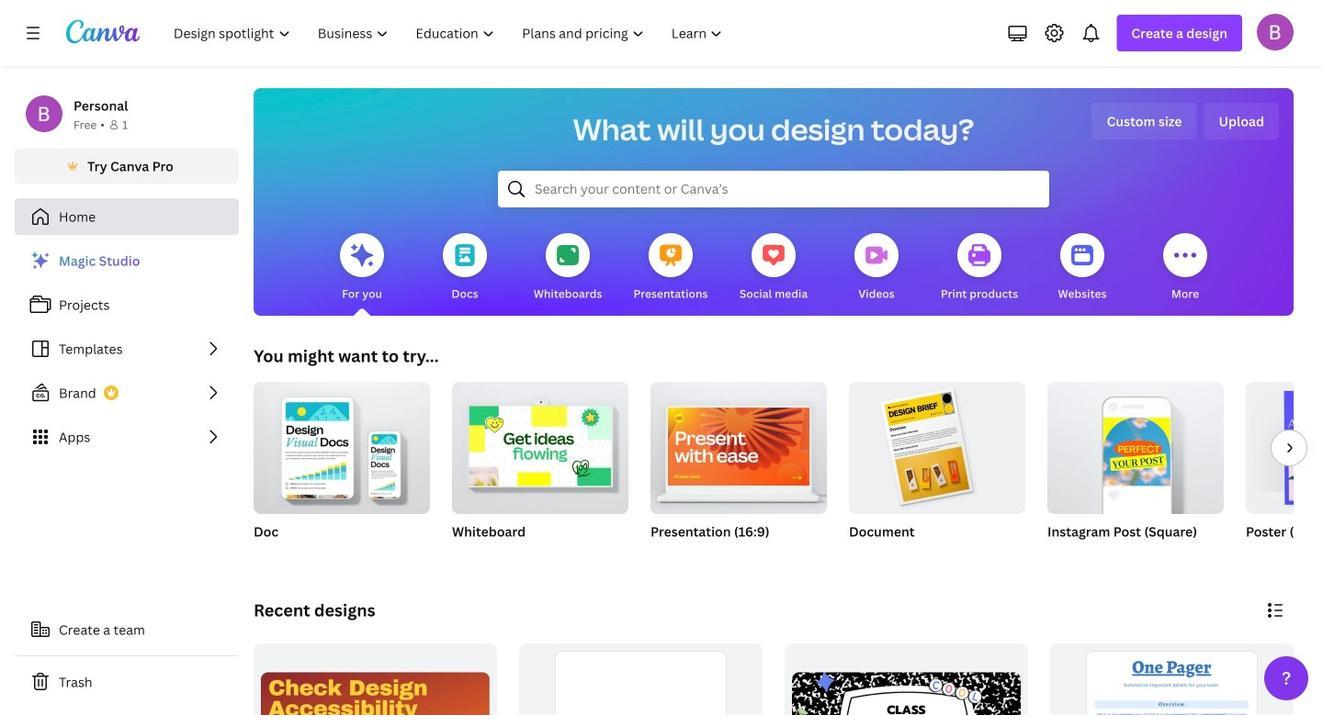 Task type: locate. For each thing, give the bounding box(es) containing it.
list
[[15, 243, 239, 456]]

None search field
[[498, 171, 1049, 208]]

top level navigation element
[[162, 15, 738, 51]]

group
[[254, 375, 430, 564], [254, 375, 430, 515], [452, 375, 629, 564], [452, 375, 629, 515], [651, 375, 827, 564], [651, 375, 827, 515], [849, 382, 1026, 564], [849, 382, 1026, 515], [1048, 382, 1224, 564], [1246, 382, 1323, 564], [254, 644, 497, 716], [519, 644, 763, 716]]



Task type: vqa. For each thing, say whether or not it's contained in the screenshot.
LIST
yes



Task type: describe. For each thing, give the bounding box(es) containing it.
Search search field
[[535, 172, 1013, 207]]

bob builder image
[[1257, 14, 1294, 50]]



